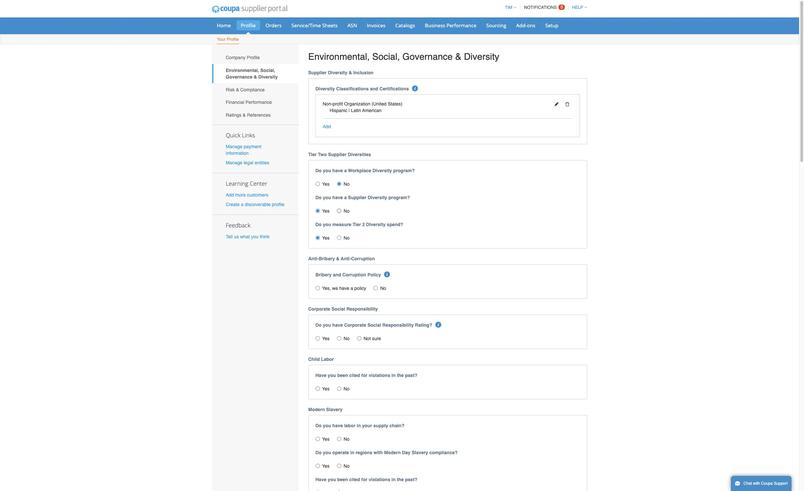 Task type: describe. For each thing, give the bounding box(es) containing it.
additional information image for certifications
[[412, 85, 418, 91]]

yes for have you been cited for violations in the past?
[[322, 387, 330, 392]]

1 past? from the top
[[405, 373, 417, 379]]

1 vertical spatial bribery
[[316, 273, 332, 278]]

no for supplier
[[344, 209, 350, 214]]

compliance?
[[429, 451, 458, 456]]

0 vertical spatial environmental, social, governance & diversity
[[308, 51, 499, 62]]

ons
[[527, 22, 535, 29]]

1 vertical spatial slavery
[[412, 451, 428, 456]]

1 horizontal spatial social,
[[372, 51, 400, 62]]

create
[[226, 202, 240, 207]]

0 horizontal spatial social,
[[260, 68, 275, 73]]

& right ratings on the left top
[[243, 113, 246, 118]]

a for do you have a supplier diversity program?
[[344, 195, 347, 201]]

service/time
[[291, 22, 321, 29]]

home
[[217, 22, 231, 29]]

do you have corporate social responsibility rating?
[[316, 323, 432, 328]]

child labor
[[308, 357, 334, 362]]

sourcing link
[[482, 20, 511, 30]]

tell us what you think
[[226, 234, 270, 240]]

invoices
[[367, 22, 386, 29]]

2 violations from the top
[[369, 478, 390, 483]]

no for 2
[[344, 236, 350, 241]]

non-
[[323, 101, 333, 107]]

profit
[[333, 101, 343, 107]]

1 vertical spatial social
[[367, 323, 381, 328]]

0 vertical spatial responsibility
[[346, 307, 378, 312]]

classifications
[[336, 86, 369, 91]]

more
[[235, 193, 246, 198]]

sheets
[[322, 22, 338, 29]]

american
[[362, 108, 382, 113]]

setup link
[[541, 20, 563, 30]]

0 vertical spatial governance
[[403, 51, 453, 62]]

1 been from the top
[[337, 373, 348, 379]]

yes for do you measure tier 2 diversity spend?
[[322, 236, 330, 241]]

1 violations from the top
[[369, 373, 390, 379]]

yes for do you operate in regions with modern day slavery compliance?
[[322, 464, 330, 469]]

have for supplier
[[332, 195, 343, 201]]

1 vertical spatial corporate
[[344, 323, 366, 328]]

compliance
[[240, 87, 265, 92]]

links
[[242, 131, 255, 139]]

add button
[[323, 124, 331, 130]]

company profile link
[[212, 51, 298, 64]]

1 vertical spatial environmental, social, governance & diversity
[[226, 68, 278, 80]]

manage legal entities link
[[226, 160, 269, 166]]

do you have labor in your supply chain?
[[316, 424, 404, 429]]

1 horizontal spatial modern
[[384, 451, 401, 456]]

tell us what you think button
[[226, 234, 270, 240]]

catalogs link
[[391, 20, 419, 30]]

1 cited from the top
[[349, 373, 360, 379]]

no for for
[[344, 387, 350, 392]]

payment
[[244, 144, 261, 149]]

notifications
[[524, 5, 557, 10]]

chat with coupa support
[[744, 482, 788, 487]]

add-
[[516, 22, 527, 29]]

financial performance link
[[212, 96, 298, 109]]

entities
[[255, 160, 269, 166]]

rating?
[[415, 323, 432, 328]]

quick links
[[226, 131, 255, 139]]

2 anti- from the left
[[341, 257, 351, 262]]

2 been from the top
[[337, 478, 348, 483]]

do for do you have corporate social responsibility rating?
[[316, 323, 322, 328]]

1 vertical spatial supplier
[[328, 152, 347, 157]]

2 cited from the top
[[349, 478, 360, 483]]

bribery and corruption policy
[[316, 273, 381, 278]]

risk
[[226, 87, 235, 92]]

1 anti- from the left
[[308, 257, 319, 262]]

organization
[[344, 101, 370, 107]]

2 the from the top
[[397, 478, 404, 483]]

chat with coupa support button
[[731, 477, 792, 492]]

manage payment information link
[[226, 144, 261, 156]]

yes,
[[322, 286, 331, 291]]

yes, we have a policy
[[322, 286, 366, 291]]

corporate social responsibility
[[308, 307, 378, 312]]

4 yes from the top
[[322, 336, 330, 342]]

workplace
[[348, 168, 371, 174]]

add for add more customers
[[226, 193, 234, 198]]

0 vertical spatial corruption
[[351, 257, 375, 262]]

labor
[[321, 357, 334, 362]]

risk & compliance link
[[212, 83, 298, 96]]

business performance
[[425, 22, 476, 29]]

operate
[[332, 451, 349, 456]]

0 vertical spatial bribery
[[319, 257, 335, 262]]

chain?
[[390, 424, 404, 429]]

asn
[[348, 22, 357, 29]]

states
[[388, 101, 401, 107]]

1 the from the top
[[397, 373, 404, 379]]

measure
[[332, 222, 351, 228]]

have for in
[[332, 424, 343, 429]]

tier two supplier diversities
[[308, 152, 371, 157]]

0 horizontal spatial corporate
[[308, 307, 330, 312]]

profile inside profile link
[[241, 22, 256, 29]]

1 vertical spatial governance
[[226, 74, 252, 80]]

quick
[[226, 131, 240, 139]]

(
[[372, 101, 373, 107]]

remove image
[[565, 102, 570, 107]]

0 horizontal spatial and
[[333, 273, 341, 278]]

manage for manage legal entities
[[226, 160, 242, 166]]

child
[[308, 357, 320, 362]]

do for do you have a supplier diversity program?
[[316, 195, 322, 201]]

additional information image for policy
[[384, 272, 390, 278]]

no for in
[[344, 437, 350, 442]]

your profile link
[[217, 36, 239, 44]]

with inside button
[[753, 482, 760, 487]]

orders
[[266, 22, 282, 29]]

ratings
[[226, 113, 241, 118]]

edit image
[[554, 102, 559, 107]]

& left inclusion
[[349, 70, 352, 75]]

ratings & references
[[226, 113, 271, 118]]

& up risk & compliance link
[[254, 74, 257, 80]]

a right create
[[241, 202, 243, 207]]

non-profit organization ( united states ) hispanic | latin american
[[323, 101, 402, 113]]

0
[[561, 5, 563, 10]]

yes for do you have labor in your supply chain?
[[322, 437, 330, 442]]

0 horizontal spatial tier
[[308, 152, 317, 157]]

policy
[[367, 273, 381, 278]]

profile link
[[237, 20, 260, 30]]

1 have from the top
[[316, 373, 327, 379]]

tell
[[226, 234, 233, 240]]

support
[[774, 482, 788, 487]]

profile for your profile
[[227, 37, 239, 42]]

sourcing
[[486, 22, 506, 29]]

think
[[260, 234, 270, 240]]

add-ons
[[516, 22, 535, 29]]

learning
[[226, 180, 248, 188]]

1 horizontal spatial environmental,
[[308, 51, 370, 62]]

manage for manage payment information
[[226, 144, 242, 149]]

service/time sheets
[[291, 22, 338, 29]]

have for policy
[[339, 286, 349, 291]]



Task type: locate. For each thing, give the bounding box(es) containing it.
do for do you have labor in your supply chain?
[[316, 424, 322, 429]]

tier left 2
[[353, 222, 361, 228]]

1 manage from the top
[[226, 144, 242, 149]]

manage up "information"
[[226, 144, 242, 149]]

performance for financial performance
[[246, 100, 272, 105]]

asn link
[[343, 20, 361, 30]]

1 vertical spatial have you been cited for violations in the past?
[[316, 478, 417, 483]]

1 vertical spatial violations
[[369, 478, 390, 483]]

with right "chat"
[[753, 482, 760, 487]]

and up we
[[333, 273, 341, 278]]

yes for do you have a workplace diversity program?
[[322, 182, 330, 187]]

manage
[[226, 144, 242, 149], [226, 160, 242, 166]]

1 horizontal spatial governance
[[403, 51, 453, 62]]

1 vertical spatial with
[[753, 482, 760, 487]]

center
[[250, 180, 267, 188]]

ratings & references link
[[212, 109, 298, 122]]

performance
[[447, 22, 476, 29], [246, 100, 272, 105]]

a up measure
[[344, 195, 347, 201]]

1 horizontal spatial with
[[753, 482, 760, 487]]

0 vertical spatial tier
[[308, 152, 317, 157]]

add up create
[[226, 193, 234, 198]]

customers
[[247, 193, 268, 198]]

0 vertical spatial program?
[[393, 168, 415, 174]]

not sure
[[364, 336, 381, 342]]

1 have you been cited for violations in the past? from the top
[[316, 373, 417, 379]]

bribery up bribery and corruption policy
[[319, 257, 335, 262]]

add-ons link
[[512, 20, 540, 30]]

financial
[[226, 100, 244, 105]]

1 vertical spatial environmental,
[[226, 68, 259, 73]]

0 horizontal spatial performance
[[246, 100, 272, 105]]

not
[[364, 336, 371, 342]]

2 vertical spatial supplier
[[348, 195, 366, 201]]

0 horizontal spatial supplier
[[308, 70, 327, 75]]

0 vertical spatial been
[[337, 373, 348, 379]]

3 yes from the top
[[322, 236, 330, 241]]

and up (
[[370, 86, 378, 91]]

anti-bribery & anti-corruption
[[308, 257, 375, 262]]

environmental, social, governance & diversity down catalogs "link"
[[308, 51, 499, 62]]

5 yes from the top
[[322, 387, 330, 392]]

notifications 0
[[524, 5, 563, 10]]

performance up references
[[246, 100, 272, 105]]

a for yes, we have a policy
[[351, 286, 353, 291]]

1 horizontal spatial additional information image
[[412, 85, 418, 91]]

what
[[240, 234, 250, 240]]

corruption up policy
[[342, 273, 366, 278]]

0 horizontal spatial social
[[332, 307, 345, 312]]

help
[[572, 5, 583, 10]]

profile
[[241, 22, 256, 29], [227, 37, 239, 42], [247, 55, 260, 60]]

have right we
[[339, 286, 349, 291]]

1 horizontal spatial slavery
[[412, 451, 428, 456]]

1 horizontal spatial corporate
[[344, 323, 366, 328]]

setup
[[545, 22, 559, 29]]

do you measure tier 2 diversity spend?
[[316, 222, 403, 228]]

business performance link
[[421, 20, 481, 30]]

a for do you have a workplace diversity program?
[[344, 168, 347, 174]]

orders link
[[261, 20, 286, 30]]

1 vertical spatial additional information image
[[384, 272, 390, 278]]

tim
[[505, 5, 512, 10]]

service/time sheets link
[[287, 20, 342, 30]]

create a discoverable profile
[[226, 202, 284, 207]]

business
[[425, 22, 445, 29]]

financial performance
[[226, 100, 272, 105]]

profile inside company profile link
[[247, 55, 260, 60]]

4 do from the top
[[316, 323, 322, 328]]

program? for do you have a workplace diversity program?
[[393, 168, 415, 174]]

corporate up not
[[344, 323, 366, 328]]

0 horizontal spatial environmental, social, governance & diversity
[[226, 68, 278, 80]]

2 have you been cited for violations in the past? from the top
[[316, 478, 417, 483]]

do for do you operate in regions with modern day slavery compliance?
[[316, 451, 322, 456]]

1 horizontal spatial environmental, social, governance & diversity
[[308, 51, 499, 62]]

add more customers
[[226, 193, 268, 198]]

2 do from the top
[[316, 195, 322, 201]]

information
[[226, 151, 249, 156]]

have down corporate social responsibility
[[332, 323, 343, 328]]

social, down company profile link
[[260, 68, 275, 73]]

0 vertical spatial add
[[323, 124, 331, 129]]

0 vertical spatial modern
[[308, 408, 325, 413]]

1 horizontal spatial tier
[[353, 222, 361, 228]]

7 yes from the top
[[322, 464, 330, 469]]

environmental, down "company profile"
[[226, 68, 259, 73]]

legal
[[244, 160, 253, 166]]

a left policy
[[351, 286, 353, 291]]

social,
[[372, 51, 400, 62], [260, 68, 275, 73]]

0 vertical spatial for
[[361, 373, 367, 379]]

performance for business performance
[[447, 22, 476, 29]]

additional information image right certifications
[[412, 85, 418, 91]]

0 horizontal spatial anti-
[[308, 257, 319, 262]]

0 horizontal spatial environmental,
[[226, 68, 259, 73]]

have left labor
[[332, 424, 343, 429]]

1 vertical spatial manage
[[226, 160, 242, 166]]

company
[[226, 55, 246, 60]]

corruption up policy on the bottom of page
[[351, 257, 375, 262]]

0 vertical spatial violations
[[369, 373, 390, 379]]

with right regions
[[374, 451, 383, 456]]

manage inside manage payment information
[[226, 144, 242, 149]]

additional information image
[[412, 85, 418, 91], [384, 272, 390, 278]]

have up measure
[[332, 195, 343, 201]]

invoices link
[[363, 20, 390, 30]]

slavery
[[326, 408, 343, 413], [412, 451, 428, 456]]

inclusion
[[353, 70, 374, 75]]

environmental, social, governance & diversity
[[308, 51, 499, 62], [226, 68, 278, 80]]

tier left two
[[308, 152, 317, 157]]

0 vertical spatial past?
[[405, 373, 417, 379]]

your
[[362, 424, 372, 429]]

0 vertical spatial additional information image
[[412, 85, 418, 91]]

manage down "information"
[[226, 160, 242, 166]]

2 have from the top
[[316, 478, 327, 483]]

5 do from the top
[[316, 424, 322, 429]]

additional information image
[[435, 322, 441, 328]]

social
[[332, 307, 345, 312], [367, 323, 381, 328]]

1 vertical spatial profile
[[227, 37, 239, 42]]

united
[[373, 101, 387, 107]]

navigation
[[502, 1, 587, 14]]

2 past? from the top
[[405, 478, 417, 483]]

corporate
[[308, 307, 330, 312], [344, 323, 366, 328]]

company profile
[[226, 55, 260, 60]]

0 horizontal spatial modern
[[308, 408, 325, 413]]

1 vertical spatial the
[[397, 478, 404, 483]]

|
[[349, 108, 350, 113]]

1 vertical spatial past?
[[405, 478, 417, 483]]

1 vertical spatial tier
[[353, 222, 361, 228]]

1 horizontal spatial add
[[323, 124, 331, 129]]

do for do you have a workplace diversity program?
[[316, 168, 322, 174]]

0 vertical spatial corporate
[[308, 307, 330, 312]]

0 vertical spatial cited
[[349, 373, 360, 379]]

profile right your
[[227, 37, 239, 42]]

1 vertical spatial social,
[[260, 68, 275, 73]]

6 yes from the top
[[322, 437, 330, 442]]

violations
[[369, 373, 390, 379], [369, 478, 390, 483]]

feedback
[[226, 222, 250, 230]]

no for regions
[[344, 464, 350, 469]]

diversity classifications and certifications
[[316, 86, 409, 91]]

3 do from the top
[[316, 222, 322, 228]]

have for workplace
[[332, 168, 343, 174]]

program? for do you have a supplier diversity program?
[[388, 195, 410, 201]]

coupa supplier portal image
[[207, 1, 292, 17]]

a left workplace on the left of page
[[344, 168, 347, 174]]

environmental, up "supplier diversity & inclusion" at the left top of page
[[308, 51, 370, 62]]

6 do from the top
[[316, 451, 322, 456]]

1 vertical spatial responsibility
[[382, 323, 414, 328]]

1 vertical spatial for
[[361, 478, 367, 483]]

profile
[[272, 202, 284, 207]]

1 do from the top
[[316, 168, 322, 174]]

have for social
[[332, 323, 343, 328]]

1 horizontal spatial and
[[370, 86, 378, 91]]

1 vertical spatial and
[[333, 273, 341, 278]]

diversity inside environmental, social, governance & diversity
[[258, 74, 278, 80]]

bribery up yes,
[[316, 273, 332, 278]]

1 vertical spatial cited
[[349, 478, 360, 483]]

1 vertical spatial have
[[316, 478, 327, 483]]

certifications
[[380, 86, 409, 91]]

you inside button
[[251, 234, 259, 240]]

manage legal entities
[[226, 160, 269, 166]]

0 vertical spatial have
[[316, 373, 327, 379]]

you
[[323, 168, 331, 174], [323, 195, 331, 201], [323, 222, 331, 228], [251, 234, 259, 240], [323, 323, 331, 328], [328, 373, 336, 379], [323, 424, 331, 429], [323, 451, 331, 456], [328, 478, 336, 483]]

two
[[318, 152, 327, 157]]

profile up environmental, social, governance & diversity link
[[247, 55, 260, 60]]

0 vertical spatial the
[[397, 373, 404, 379]]

profile for company profile
[[247, 55, 260, 60]]

& up bribery and corruption policy
[[336, 257, 340, 262]]

sure
[[372, 336, 381, 342]]

a
[[344, 168, 347, 174], [344, 195, 347, 201], [241, 202, 243, 207], [351, 286, 353, 291]]

coupa
[[761, 482, 773, 487]]

do you operate in regions with modern day slavery compliance?
[[316, 451, 458, 456]]

0 vertical spatial performance
[[447, 22, 476, 29]]

your profile
[[217, 37, 239, 42]]

0 horizontal spatial additional information image
[[384, 272, 390, 278]]

responsibility left rating?
[[382, 323, 414, 328]]

2 horizontal spatial supplier
[[348, 195, 366, 201]]

the
[[397, 373, 404, 379], [397, 478, 404, 483]]

1 horizontal spatial anti-
[[341, 257, 351, 262]]

0 vertical spatial slavery
[[326, 408, 343, 413]]

None radio
[[337, 182, 341, 186], [316, 209, 320, 213], [316, 236, 320, 240], [337, 236, 341, 240], [374, 286, 378, 291], [337, 337, 341, 341], [357, 337, 361, 341], [337, 387, 341, 391], [337, 465, 341, 469], [337, 182, 341, 186], [316, 209, 320, 213], [316, 236, 320, 240], [337, 236, 341, 240], [374, 286, 378, 291], [337, 337, 341, 341], [357, 337, 361, 341], [337, 387, 341, 391], [337, 465, 341, 469]]

1 vertical spatial program?
[[388, 195, 410, 201]]

0 vertical spatial environmental,
[[308, 51, 370, 62]]

1 for from the top
[[361, 373, 367, 379]]

social, up inclusion
[[372, 51, 400, 62]]

do
[[316, 168, 322, 174], [316, 195, 322, 201], [316, 222, 322, 228], [316, 323, 322, 328], [316, 424, 322, 429], [316, 451, 322, 456]]

navigation containing notifications 0
[[502, 1, 587, 14]]

no for workplace
[[344, 182, 350, 187]]

modern slavery
[[308, 408, 343, 413]]

1 vertical spatial add
[[226, 193, 234, 198]]

1 vertical spatial modern
[[384, 451, 401, 456]]

&
[[455, 51, 461, 62], [349, 70, 352, 75], [254, 74, 257, 80], [236, 87, 239, 92], [243, 113, 246, 118], [336, 257, 340, 262]]

help link
[[569, 5, 587, 10]]

0 vertical spatial manage
[[226, 144, 242, 149]]

1 horizontal spatial performance
[[447, 22, 476, 29]]

0 horizontal spatial responsibility
[[346, 307, 378, 312]]

0 vertical spatial social,
[[372, 51, 400, 62]]

0 vertical spatial with
[[374, 451, 383, 456]]

performance right business
[[447, 22, 476, 29]]

0 horizontal spatial governance
[[226, 74, 252, 80]]

2 manage from the top
[[226, 160, 242, 166]]

references
[[247, 113, 271, 118]]

1 yes from the top
[[322, 182, 330, 187]]

responsibility up the do you have corporate social responsibility rating?
[[346, 307, 378, 312]]

hispanic
[[330, 108, 347, 113]]

1 horizontal spatial supplier
[[328, 152, 347, 157]]

0 horizontal spatial with
[[374, 451, 383, 456]]

1 vertical spatial performance
[[246, 100, 272, 105]]

modern
[[308, 408, 325, 413], [384, 451, 401, 456]]

create a discoverable profile link
[[226, 202, 284, 207]]

2 vertical spatial profile
[[247, 55, 260, 60]]

2
[[362, 222, 365, 228]]

anti-
[[308, 257, 319, 262], [341, 257, 351, 262]]

0 vertical spatial social
[[332, 307, 345, 312]]

1 vertical spatial corruption
[[342, 273, 366, 278]]

latin
[[351, 108, 361, 113]]

1 horizontal spatial social
[[367, 323, 381, 328]]

2 for from the top
[[361, 478, 367, 483]]

add for add
[[323, 124, 331, 129]]

0 vertical spatial profile
[[241, 22, 256, 29]]

corporate down yes,
[[308, 307, 330, 312]]

corruption
[[351, 257, 375, 262], [342, 273, 366, 278]]

have down tier two supplier diversities
[[332, 168, 343, 174]]

0 vertical spatial have you been cited for violations in the past?
[[316, 373, 417, 379]]

social up not sure
[[367, 323, 381, 328]]

do for do you measure tier 2 diversity spend?
[[316, 222, 322, 228]]

2 yes from the top
[[322, 209, 330, 214]]

1 vertical spatial been
[[337, 478, 348, 483]]

0 horizontal spatial slavery
[[326, 408, 343, 413]]

governance
[[403, 51, 453, 62], [226, 74, 252, 80]]

slavery up do you have labor in your supply chain?
[[326, 408, 343, 413]]

& down 'business performance'
[[455, 51, 461, 62]]

1 horizontal spatial responsibility
[[382, 323, 414, 328]]

environmental, social, governance & diversity up compliance
[[226, 68, 278, 80]]

manage payment information
[[226, 144, 261, 156]]

0 horizontal spatial add
[[226, 193, 234, 198]]

yes for do you have a supplier diversity program?
[[322, 209, 330, 214]]

profile inside 'your profile' link
[[227, 37, 239, 42]]

chat
[[744, 482, 752, 487]]

your
[[217, 37, 226, 42]]

day
[[402, 451, 411, 456]]

additional information image right policy on the bottom of page
[[384, 272, 390, 278]]

slavery right day
[[412, 451, 428, 456]]

& right the risk
[[236, 87, 239, 92]]

governance up risk & compliance
[[226, 74, 252, 80]]

add
[[323, 124, 331, 129], [226, 193, 234, 198]]

profile down the coupa supplier portal 'image'
[[241, 22, 256, 29]]

governance down business
[[403, 51, 453, 62]]

None radio
[[316, 182, 320, 186], [337, 209, 341, 213], [316, 286, 320, 291], [316, 337, 320, 341], [316, 387, 320, 391], [316, 438, 320, 442], [337, 438, 341, 442], [316, 465, 320, 469], [316, 182, 320, 186], [337, 209, 341, 213], [316, 286, 320, 291], [316, 337, 320, 341], [316, 387, 320, 391], [316, 438, 320, 442], [337, 438, 341, 442], [316, 465, 320, 469]]

yes
[[322, 182, 330, 187], [322, 209, 330, 214], [322, 236, 330, 241], [322, 336, 330, 342], [322, 387, 330, 392], [322, 437, 330, 442], [322, 464, 330, 469]]

social down we
[[332, 307, 345, 312]]

0 vertical spatial supplier
[[308, 70, 327, 75]]

and
[[370, 86, 378, 91], [333, 273, 341, 278]]

0 vertical spatial and
[[370, 86, 378, 91]]

add down hispanic
[[323, 124, 331, 129]]

for
[[361, 373, 367, 379], [361, 478, 367, 483]]

we
[[332, 286, 338, 291]]

labor
[[344, 424, 355, 429]]



Task type: vqa. For each thing, say whether or not it's contained in the screenshot.
bottommost Social,
yes



